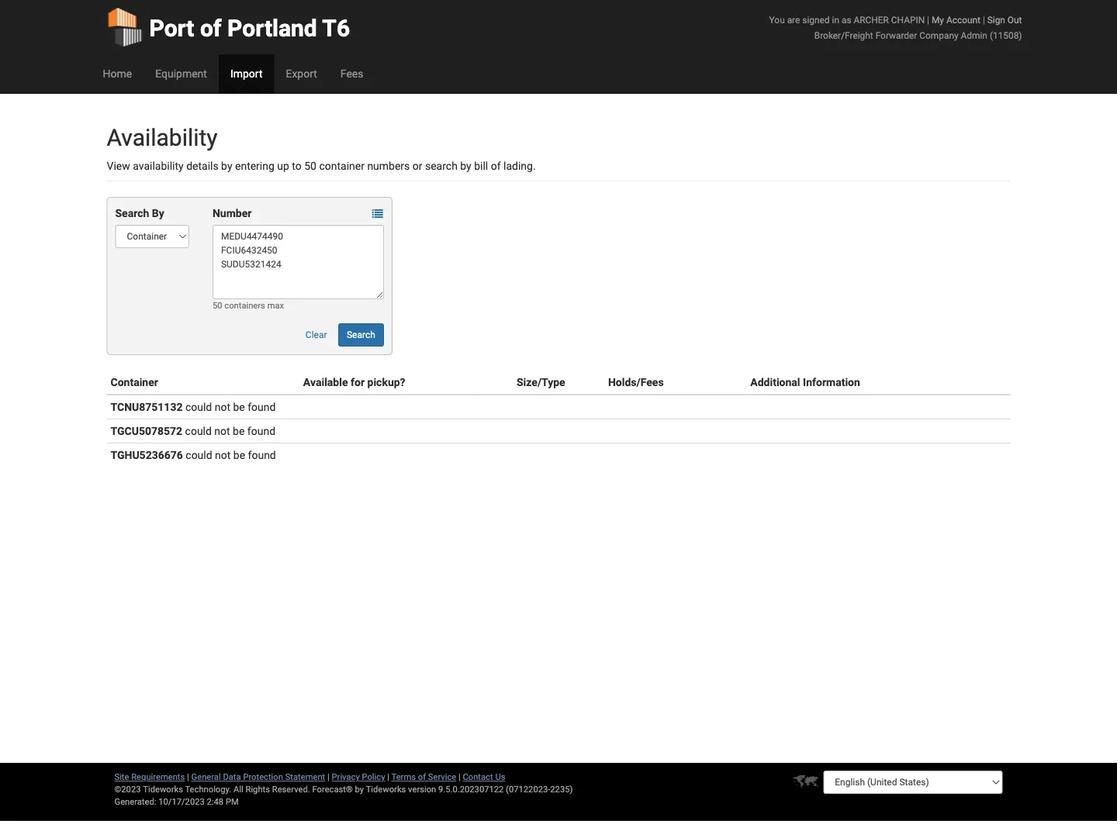 Task type: describe. For each thing, give the bounding box(es) containing it.
search button
[[338, 324, 384, 347]]

or
[[413, 159, 422, 172]]

sign out link
[[988, 14, 1022, 25]]

contact
[[463, 772, 493, 783]]

lading.
[[504, 159, 536, 172]]

of inside the 'site requirements | general data protection statement | privacy policy | terms of service | contact us ©2023 tideworks technology. all rights reserved. forecast® by tideworks version 9.5.0.202307122 (07122023-2235) generated: 10/17/2023 2:48 pm'
[[418, 772, 426, 783]]

broker/freight
[[815, 30, 873, 41]]

privacy
[[332, 772, 360, 783]]

you
[[769, 14, 785, 25]]

could for tgcu5078572
[[185, 425, 212, 438]]

privacy policy link
[[332, 772, 385, 783]]

us
[[495, 772, 505, 783]]

containers
[[224, 301, 265, 311]]

all
[[234, 785, 243, 795]]

| left sign
[[983, 14, 985, 25]]

requirements
[[131, 772, 185, 783]]

holds/fees
[[608, 376, 664, 389]]

port
[[149, 14, 194, 42]]

| up tideworks
[[387, 772, 389, 783]]

view
[[107, 159, 130, 172]]

10/17/2023
[[158, 797, 205, 807]]

search by
[[115, 207, 164, 220]]

tghu5236676 could not be found
[[111, 449, 276, 462]]

availability
[[133, 159, 184, 172]]

export
[[286, 67, 317, 80]]

fees
[[341, 67, 364, 80]]

general data protection statement link
[[191, 772, 325, 783]]

| up forecast®
[[327, 772, 330, 783]]

0 horizontal spatial by
[[221, 159, 232, 172]]

could for tghu5236676
[[186, 449, 212, 462]]

| up '9.5.0.202307122'
[[459, 772, 461, 783]]

sign
[[988, 14, 1006, 25]]

for
[[351, 376, 365, 389]]

signed
[[803, 14, 830, 25]]

not for tcnu8751132
[[215, 401, 230, 414]]

be for tghu5236676 could not be found
[[233, 449, 245, 462]]

search for search
[[347, 330, 375, 341]]

site requirements link
[[114, 772, 185, 783]]

(07122023-
[[506, 785, 550, 795]]

port of portland t6 link
[[107, 0, 350, 54]]

number
[[213, 207, 252, 220]]

pm
[[226, 797, 239, 807]]

©2023 tideworks
[[114, 785, 183, 795]]

view availability details by entering up to 50 container numbers or search by bill of lading.
[[107, 159, 536, 172]]

numbers
[[367, 159, 410, 172]]

service
[[428, 772, 456, 783]]

(11508)
[[990, 30, 1022, 41]]

could for tcnu8751132
[[185, 401, 212, 414]]

additional information
[[751, 376, 860, 389]]

tcnu8751132
[[111, 401, 183, 414]]

0 vertical spatial 50
[[304, 159, 317, 172]]

export button
[[274, 54, 329, 93]]

technology.
[[185, 785, 231, 795]]

you are signed in as archer chapin | my account | sign out broker/freight forwarder company admin (11508)
[[769, 14, 1022, 41]]

t6
[[322, 14, 350, 42]]

pickup?
[[367, 376, 405, 389]]

50 containers max
[[213, 301, 284, 311]]

protection
[[243, 772, 283, 783]]

not for tghu5236676
[[215, 449, 231, 462]]

admin
[[961, 30, 988, 41]]

| left my
[[927, 14, 930, 25]]



Task type: locate. For each thing, give the bounding box(es) containing it.
home
[[103, 67, 132, 80]]

up
[[277, 159, 289, 172]]

1 horizontal spatial by
[[355, 785, 364, 795]]

search left by
[[115, 207, 149, 220]]

reserved.
[[272, 785, 310, 795]]

of right the port
[[200, 14, 222, 42]]

1 vertical spatial be
[[233, 425, 245, 438]]

tcnu8751132 could not be found
[[111, 401, 276, 414]]

found up tghu5236676 could not be found
[[247, 425, 275, 438]]

container
[[111, 376, 158, 389]]

chapin
[[891, 14, 925, 25]]

portland
[[227, 14, 317, 42]]

could down tgcu5078572 could not be found
[[186, 449, 212, 462]]

found
[[248, 401, 276, 414], [247, 425, 275, 438], [248, 449, 276, 462]]

are
[[787, 14, 800, 25]]

1 vertical spatial search
[[347, 330, 375, 341]]

available
[[303, 376, 348, 389]]

statement
[[285, 772, 325, 783]]

50 left the containers
[[213, 301, 222, 311]]

found for tcnu8751132 could not be found
[[248, 401, 276, 414]]

contact us link
[[463, 772, 505, 783]]

0 vertical spatial found
[[248, 401, 276, 414]]

2 vertical spatial not
[[215, 449, 231, 462]]

found for tghu5236676 could not be found
[[248, 449, 276, 462]]

in
[[832, 14, 840, 25]]

clear
[[306, 330, 327, 341]]

3 be from the top
[[233, 449, 245, 462]]

search
[[425, 159, 458, 172]]

forecast®
[[312, 785, 353, 795]]

by right details
[[221, 159, 232, 172]]

0 vertical spatial be
[[233, 401, 245, 414]]

as
[[842, 14, 852, 25]]

2 horizontal spatial of
[[491, 159, 501, 172]]

| left the general
[[187, 772, 189, 783]]

available for pickup?
[[303, 376, 405, 389]]

data
[[223, 772, 241, 783]]

2235)
[[550, 785, 573, 795]]

rights
[[246, 785, 270, 795]]

50
[[304, 159, 317, 172], [213, 301, 222, 311]]

search inside button
[[347, 330, 375, 341]]

0 vertical spatial of
[[200, 14, 222, 42]]

my
[[932, 14, 944, 25]]

equipment button
[[144, 54, 219, 93]]

by left bill
[[460, 159, 472, 172]]

show list image
[[372, 208, 383, 219]]

forwarder
[[876, 30, 917, 41]]

import button
[[219, 54, 274, 93]]

search for search by
[[115, 207, 149, 220]]

of right bill
[[491, 159, 501, 172]]

1 vertical spatial could
[[185, 425, 212, 438]]

could up tgcu5078572 could not be found
[[185, 401, 212, 414]]

could up tghu5236676 could not be found
[[185, 425, 212, 438]]

50 right to
[[304, 159, 317, 172]]

not for tgcu5078572
[[214, 425, 230, 438]]

be for tgcu5078572 could not be found
[[233, 425, 245, 438]]

be
[[233, 401, 245, 414], [233, 425, 245, 438], [233, 449, 245, 462]]

search right clear button
[[347, 330, 375, 341]]

0 horizontal spatial search
[[115, 207, 149, 220]]

2 vertical spatial found
[[248, 449, 276, 462]]

site requirements | general data protection statement | privacy policy | terms of service | contact us ©2023 tideworks technology. all rights reserved. forecast® by tideworks version 9.5.0.202307122 (07122023-2235) generated: 10/17/2023 2:48 pm
[[114, 772, 573, 807]]

0 horizontal spatial of
[[200, 14, 222, 42]]

2:48
[[207, 797, 224, 807]]

version
[[408, 785, 436, 795]]

tideworks
[[366, 785, 406, 795]]

2 vertical spatial could
[[186, 449, 212, 462]]

2 horizontal spatial by
[[460, 159, 472, 172]]

found down tgcu5078572 could not be found
[[248, 449, 276, 462]]

search
[[115, 207, 149, 220], [347, 330, 375, 341]]

clear button
[[297, 324, 336, 347]]

policy
[[362, 772, 385, 783]]

1 vertical spatial 50
[[213, 301, 222, 311]]

entering
[[235, 159, 275, 172]]

details
[[186, 159, 219, 172]]

bill
[[474, 159, 488, 172]]

by
[[152, 207, 164, 220]]

found for tgcu5078572 could not be found
[[247, 425, 275, 438]]

be down tgcu5078572 could not be found
[[233, 449, 245, 462]]

9.5.0.202307122
[[438, 785, 504, 795]]

generated:
[[114, 797, 156, 807]]

terms of service link
[[391, 772, 456, 783]]

tghu5236676
[[111, 449, 183, 462]]

by down the privacy policy link
[[355, 785, 364, 795]]

general
[[191, 772, 221, 783]]

1 vertical spatial not
[[214, 425, 230, 438]]

of
[[200, 14, 222, 42], [491, 159, 501, 172], [418, 772, 426, 783]]

2 vertical spatial of
[[418, 772, 426, 783]]

0 vertical spatial could
[[185, 401, 212, 414]]

be up tghu5236676 could not be found
[[233, 425, 245, 438]]

max
[[267, 301, 284, 311]]

equipment
[[155, 67, 207, 80]]

home button
[[91, 54, 144, 93]]

tgcu5078572 could not be found
[[111, 425, 275, 438]]

could
[[185, 401, 212, 414], [185, 425, 212, 438], [186, 449, 212, 462]]

site
[[114, 772, 129, 783]]

availability
[[107, 124, 218, 151]]

found up tgcu5078572 could not be found
[[248, 401, 276, 414]]

be up tgcu5078572 could not be found
[[233, 401, 245, 414]]

Number text field
[[213, 225, 384, 300]]

container
[[319, 159, 365, 172]]

out
[[1008, 14, 1022, 25]]

account
[[947, 14, 981, 25]]

2 be from the top
[[233, 425, 245, 438]]

0 horizontal spatial 50
[[213, 301, 222, 311]]

additional
[[751, 376, 800, 389]]

|
[[927, 14, 930, 25], [983, 14, 985, 25], [187, 772, 189, 783], [327, 772, 330, 783], [387, 772, 389, 783], [459, 772, 461, 783]]

1 vertical spatial found
[[247, 425, 275, 438]]

0 vertical spatial not
[[215, 401, 230, 414]]

1 horizontal spatial 50
[[304, 159, 317, 172]]

not down tgcu5078572 could not be found
[[215, 449, 231, 462]]

tgcu5078572
[[111, 425, 182, 438]]

by inside the 'site requirements | general data protection statement | privacy policy | terms of service | contact us ©2023 tideworks technology. all rights reserved. forecast® by tideworks version 9.5.0.202307122 (07122023-2235) generated: 10/17/2023 2:48 pm'
[[355, 785, 364, 795]]

1 vertical spatial of
[[491, 159, 501, 172]]

1 be from the top
[[233, 401, 245, 414]]

information
[[803, 376, 860, 389]]

0 vertical spatial search
[[115, 207, 149, 220]]

be for tcnu8751132 could not be found
[[233, 401, 245, 414]]

not up tghu5236676 could not be found
[[214, 425, 230, 438]]

size/type
[[517, 376, 565, 389]]

by
[[221, 159, 232, 172], [460, 159, 472, 172], [355, 785, 364, 795]]

of up version
[[418, 772, 426, 783]]

to
[[292, 159, 302, 172]]

fees button
[[329, 54, 375, 93]]

my account link
[[932, 14, 981, 25]]

1 horizontal spatial search
[[347, 330, 375, 341]]

not up tgcu5078572 could not be found
[[215, 401, 230, 414]]

2 vertical spatial be
[[233, 449, 245, 462]]

terms
[[391, 772, 416, 783]]

import
[[230, 67, 263, 80]]

company
[[920, 30, 959, 41]]

1 horizontal spatial of
[[418, 772, 426, 783]]

archer
[[854, 14, 889, 25]]

port of portland t6
[[149, 14, 350, 42]]



Task type: vqa. For each thing, say whether or not it's contained in the screenshot.
'TCNU8751132 could not be found'
yes



